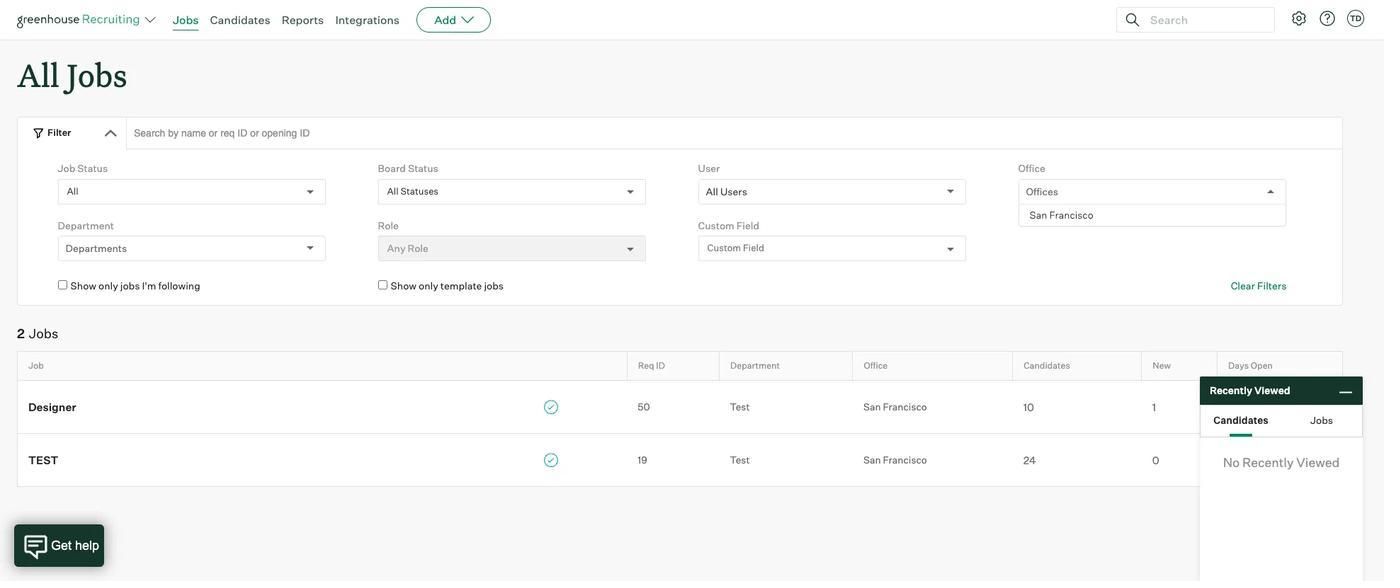 Task type: vqa. For each thing, say whether or not it's contained in the screenshot.
template at left
yes



Task type: describe. For each thing, give the bounding box(es) containing it.
0 link
[[1142, 453, 1218, 468]]

job for job status
[[58, 162, 75, 174]]

td button
[[1345, 7, 1367, 30]]

all users
[[706, 185, 747, 197]]

td button
[[1347, 10, 1364, 27]]

0 horizontal spatial viewed
[[1255, 385, 1290, 397]]

open
[[1251, 361, 1273, 371]]

td
[[1350, 13, 1362, 23]]

10
[[1023, 401, 1034, 414]]

1 jobs from the left
[[120, 280, 140, 292]]

show for show only jobs i'm following
[[71, 280, 96, 292]]

1 vertical spatial custom
[[707, 243, 741, 254]]

req
[[638, 361, 654, 371]]

user
[[698, 162, 720, 174]]

jobs inside "tab list"
[[1311, 414, 1333, 426]]

all for all
[[67, 186, 78, 197]]

2
[[17, 326, 25, 341]]

Search text field
[[1147, 10, 1262, 30]]

1 horizontal spatial candidates
[[1024, 361, 1070, 371]]

1 vertical spatial field
[[743, 243, 764, 254]]

filter
[[47, 127, 71, 138]]

1 vertical spatial recently
[[1243, 455, 1294, 470]]

job status
[[58, 162, 108, 174]]

designer
[[28, 401, 76, 415]]

board status
[[378, 162, 438, 174]]

show only template jobs
[[391, 280, 504, 292]]

1
[[1152, 401, 1156, 414]]

francisco for 24
[[883, 454, 927, 466]]

configure image
[[1291, 10, 1308, 27]]

designer link
[[18, 399, 627, 415]]

job for job
[[28, 361, 44, 371]]

days
[[1229, 361, 1249, 371]]

new
[[1153, 361, 1171, 371]]

san for 24
[[864, 454, 881, 466]]

role
[[378, 219, 399, 231]]

all for all statuses
[[387, 186, 399, 197]]

2 jobs from the left
[[484, 280, 504, 292]]

0 vertical spatial custom field
[[698, 219, 759, 231]]

0 horizontal spatial office
[[864, 361, 888, 371]]

status for board status
[[408, 162, 438, 174]]

0 vertical spatial recently
[[1210, 385, 1253, 397]]

add
[[434, 13, 456, 27]]

0 vertical spatial custom
[[698, 219, 734, 231]]

show only jobs i'm following
[[71, 280, 200, 292]]

10 link
[[1013, 400, 1142, 415]]

req id
[[638, 361, 665, 371]]

Show only jobs I'm following checkbox
[[58, 281, 67, 290]]

0
[[1152, 454, 1160, 467]]

Show only template jobs checkbox
[[378, 281, 387, 290]]

candidates link
[[210, 13, 270, 27]]



Task type: locate. For each thing, give the bounding box(es) containing it.
0 horizontal spatial jobs
[[120, 280, 140, 292]]

0 horizontal spatial job
[[28, 361, 44, 371]]

show right show only jobs i'm following checkbox on the top left of the page
[[71, 280, 96, 292]]

jobs up no recently viewed
[[1311, 414, 1333, 426]]

francisco
[[1050, 209, 1094, 221], [883, 401, 927, 413], [883, 454, 927, 466]]

all jobs
[[17, 54, 127, 96]]

only for template
[[419, 280, 438, 292]]

1 status from the left
[[77, 162, 108, 174]]

1 vertical spatial test
[[730, 454, 750, 466]]

tab list containing candidates
[[1201, 406, 1362, 437]]

only
[[98, 280, 118, 292], [419, 280, 438, 292]]

1 horizontal spatial only
[[419, 280, 438, 292]]

field
[[737, 219, 759, 231], [743, 243, 764, 254]]

24 link
[[1013, 453, 1142, 468]]

only left template on the left of page
[[419, 280, 438, 292]]

candidates inside "tab list"
[[1214, 414, 1269, 426]]

0 vertical spatial test
[[730, 401, 750, 413]]

0 vertical spatial field
[[737, 219, 759, 231]]

recently
[[1210, 385, 1253, 397], [1243, 455, 1294, 470]]

only for jobs
[[98, 280, 118, 292]]

no recently viewed
[[1223, 455, 1340, 470]]

all left users at right top
[[706, 185, 718, 197]]

san inside option
[[1030, 209, 1047, 221]]

24
[[1023, 454, 1036, 467]]

status
[[77, 162, 108, 174], [408, 162, 438, 174]]

status for job status
[[77, 162, 108, 174]]

i'm
[[142, 280, 156, 292]]

0 horizontal spatial status
[[77, 162, 108, 174]]

add button
[[417, 7, 491, 33]]

san francisco
[[1030, 209, 1094, 221], [864, 401, 927, 413], [864, 454, 927, 466]]

0 vertical spatial san francisco
[[1030, 209, 1094, 221]]

jobs
[[120, 280, 140, 292], [484, 280, 504, 292]]

show right "show only template jobs" checkbox
[[391, 280, 417, 292]]

all for all jobs
[[17, 54, 59, 96]]

1 test from the top
[[730, 401, 750, 413]]

jobs
[[173, 13, 199, 27], [67, 54, 127, 96], [29, 326, 58, 341], [1311, 414, 1333, 426]]

all
[[17, 54, 59, 96], [706, 185, 718, 197], [67, 186, 78, 197], [387, 186, 399, 197]]

0 horizontal spatial department
[[58, 219, 114, 231]]

viewed
[[1255, 385, 1290, 397], [1297, 455, 1340, 470]]

no
[[1223, 455, 1240, 470]]

2 vertical spatial san
[[864, 454, 881, 466]]

19
[[638, 454, 647, 466]]

departments
[[66, 242, 127, 254]]

id
[[656, 361, 665, 371]]

filters
[[1257, 280, 1287, 292]]

reports link
[[282, 13, 324, 27]]

users
[[720, 185, 747, 197]]

all users option
[[706, 185, 747, 197]]

custom field
[[698, 219, 759, 231], [707, 243, 764, 254]]

office
[[1018, 162, 1046, 174], [864, 361, 888, 371]]

None field
[[1026, 180, 1030, 204]]

jobs left i'm
[[120, 280, 140, 292]]

template
[[441, 280, 482, 292]]

offices
[[1026, 185, 1058, 197]]

2 test from the top
[[730, 454, 750, 466]]

integrations
[[335, 13, 400, 27]]

show for show only template jobs
[[391, 280, 417, 292]]

0 horizontal spatial candidates
[[210, 13, 270, 27]]

show
[[71, 280, 96, 292], [391, 280, 417, 292]]

board
[[378, 162, 406, 174]]

test
[[28, 454, 58, 468]]

0 vertical spatial office
[[1018, 162, 1046, 174]]

Search by name or req ID or opening ID text field
[[126, 117, 1343, 150]]

test for 10
[[730, 401, 750, 413]]

1 horizontal spatial status
[[408, 162, 438, 174]]

job down 2 jobs
[[28, 361, 44, 371]]

0 vertical spatial viewed
[[1255, 385, 1290, 397]]

all down board
[[387, 186, 399, 197]]

custom down all users option
[[698, 219, 734, 231]]

2 jobs
[[17, 326, 58, 341]]

1 vertical spatial job
[[28, 361, 44, 371]]

candidates
[[210, 13, 270, 27], [1024, 361, 1070, 371], [1214, 414, 1269, 426]]

recently viewed
[[1210, 385, 1290, 397]]

recently right no
[[1243, 455, 1294, 470]]

0 vertical spatial job
[[58, 162, 75, 174]]

2 horizontal spatial candidates
[[1214, 414, 1269, 426]]

san francisco for 10
[[864, 401, 927, 413]]

1 vertical spatial office
[[864, 361, 888, 371]]

1 vertical spatial department
[[730, 361, 780, 371]]

francisco inside option
[[1050, 209, 1094, 221]]

san francisco inside option
[[1030, 209, 1094, 221]]

jobs right 2
[[29, 326, 58, 341]]

candidates right jobs link
[[210, 13, 270, 27]]

1 show from the left
[[71, 280, 96, 292]]

candidates up 10 at the bottom
[[1024, 361, 1070, 371]]

statuses
[[401, 186, 439, 197]]

1 horizontal spatial jobs
[[484, 280, 504, 292]]

1 vertical spatial san francisco
[[864, 401, 927, 413]]

candidates down 38
[[1214, 414, 1269, 426]]

job down the filter
[[58, 162, 75, 174]]

2 vertical spatial candidates
[[1214, 414, 1269, 426]]

jobs left candidates link
[[173, 13, 199, 27]]

0 vertical spatial francisco
[[1050, 209, 1094, 221]]

greenhouse recruiting image
[[17, 11, 145, 28]]

clear filters
[[1231, 280, 1287, 292]]

1 vertical spatial francisco
[[883, 401, 927, 413]]

2 show from the left
[[391, 280, 417, 292]]

integrations link
[[335, 13, 400, 27]]

2 only from the left
[[419, 280, 438, 292]]

1 horizontal spatial viewed
[[1297, 455, 1340, 470]]

0 vertical spatial candidates
[[210, 13, 270, 27]]

san francisco for 24
[[864, 454, 927, 466]]

all down job status
[[67, 186, 78, 197]]

2 vertical spatial francisco
[[883, 454, 927, 466]]

0 vertical spatial san
[[1030, 209, 1047, 221]]

reports
[[282, 13, 324, 27]]

test
[[730, 401, 750, 413], [730, 454, 750, 466]]

jobs right template on the left of page
[[484, 280, 504, 292]]

tab list
[[1201, 406, 1362, 437]]

2 vertical spatial san francisco
[[864, 454, 927, 466]]

38
[[1228, 401, 1240, 413]]

all up the filter
[[17, 54, 59, 96]]

recently up 38
[[1210, 385, 1253, 397]]

following
[[158, 280, 200, 292]]

1 only from the left
[[98, 280, 118, 292]]

san
[[1030, 209, 1047, 221], [864, 401, 881, 413], [864, 454, 881, 466]]

1 horizontal spatial show
[[391, 280, 417, 292]]

1 vertical spatial custom field
[[707, 243, 764, 254]]

custom field down all users option
[[698, 219, 759, 231]]

custom field down users at right top
[[707, 243, 764, 254]]

san francisco option
[[1019, 205, 1286, 226]]

all statuses
[[387, 186, 439, 197]]

50
[[638, 401, 650, 413]]

all for all users
[[706, 185, 718, 197]]

2 status from the left
[[408, 162, 438, 174]]

jobs down greenhouse recruiting image
[[67, 54, 127, 96]]

department
[[58, 219, 114, 231], [730, 361, 780, 371]]

1 vertical spatial viewed
[[1297, 455, 1340, 470]]

0 horizontal spatial only
[[98, 280, 118, 292]]

custom
[[698, 219, 734, 231], [707, 243, 741, 254]]

1 vertical spatial san
[[864, 401, 881, 413]]

1 horizontal spatial office
[[1018, 162, 1046, 174]]

days open
[[1229, 361, 1273, 371]]

test link
[[18, 452, 627, 468]]

san for 10
[[864, 401, 881, 413]]

1 horizontal spatial department
[[730, 361, 780, 371]]

258
[[1228, 454, 1246, 466]]

clear
[[1231, 280, 1255, 292]]

only down departments
[[98, 280, 118, 292]]

1 link
[[1142, 400, 1218, 415]]

0 vertical spatial department
[[58, 219, 114, 231]]

test for 24
[[730, 454, 750, 466]]

1 vertical spatial candidates
[[1024, 361, 1070, 371]]

clear filters link
[[1231, 279, 1287, 293]]

custom down all users
[[707, 243, 741, 254]]

0 horizontal spatial show
[[71, 280, 96, 292]]

1 horizontal spatial job
[[58, 162, 75, 174]]

jobs link
[[173, 13, 199, 27]]

job
[[58, 162, 75, 174], [28, 361, 44, 371]]

francisco for 10
[[883, 401, 927, 413]]



